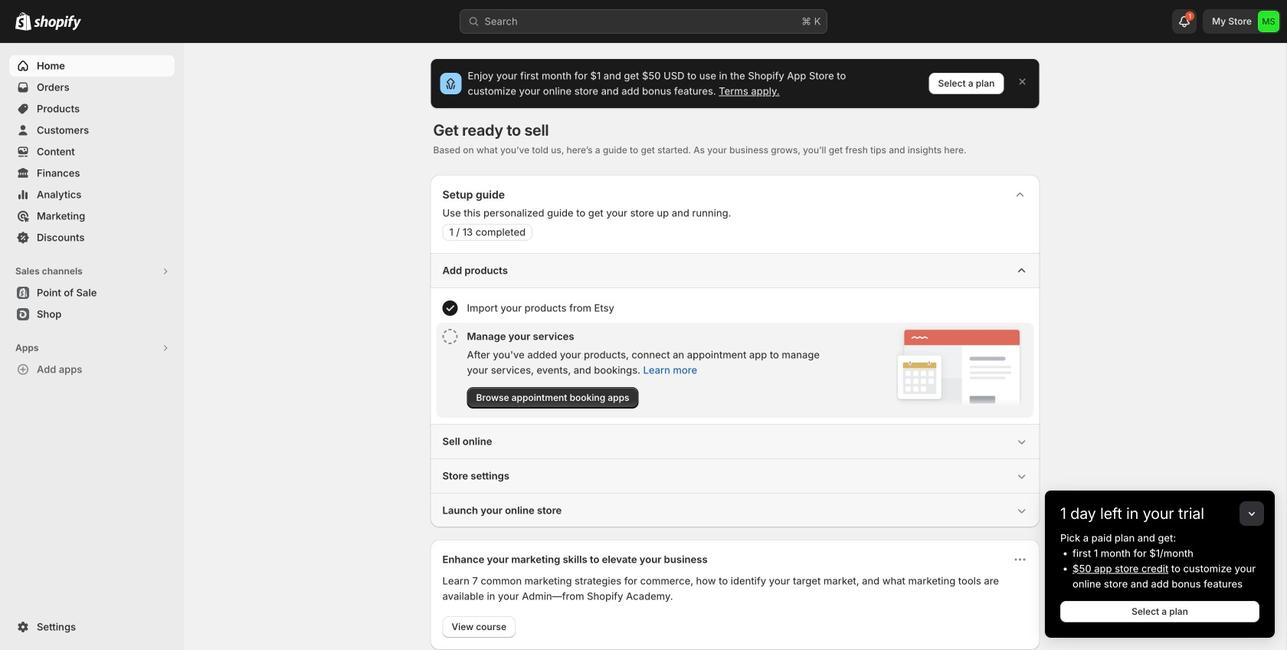 Task type: vqa. For each thing, say whether or not it's contained in the screenshot.
ADD PRODUCTS group
yes



Task type: locate. For each thing, give the bounding box(es) containing it.
shopify image
[[15, 12, 31, 30], [34, 15, 81, 30]]

0 horizontal spatial shopify image
[[15, 12, 31, 30]]

guide categories group
[[430, 253, 1041, 527]]

setup guide region
[[430, 175, 1041, 527]]

add products group
[[430, 253, 1041, 424]]



Task type: describe. For each thing, give the bounding box(es) containing it.
import your products from etsy group
[[437, 294, 1035, 322]]

mark import your products from etsy as not done image
[[443, 301, 458, 316]]

my store image
[[1259, 11, 1280, 32]]

mark manage your services as done image
[[443, 329, 458, 344]]

1 horizontal spatial shopify image
[[34, 15, 81, 30]]

manage your services group
[[437, 323, 1035, 418]]



